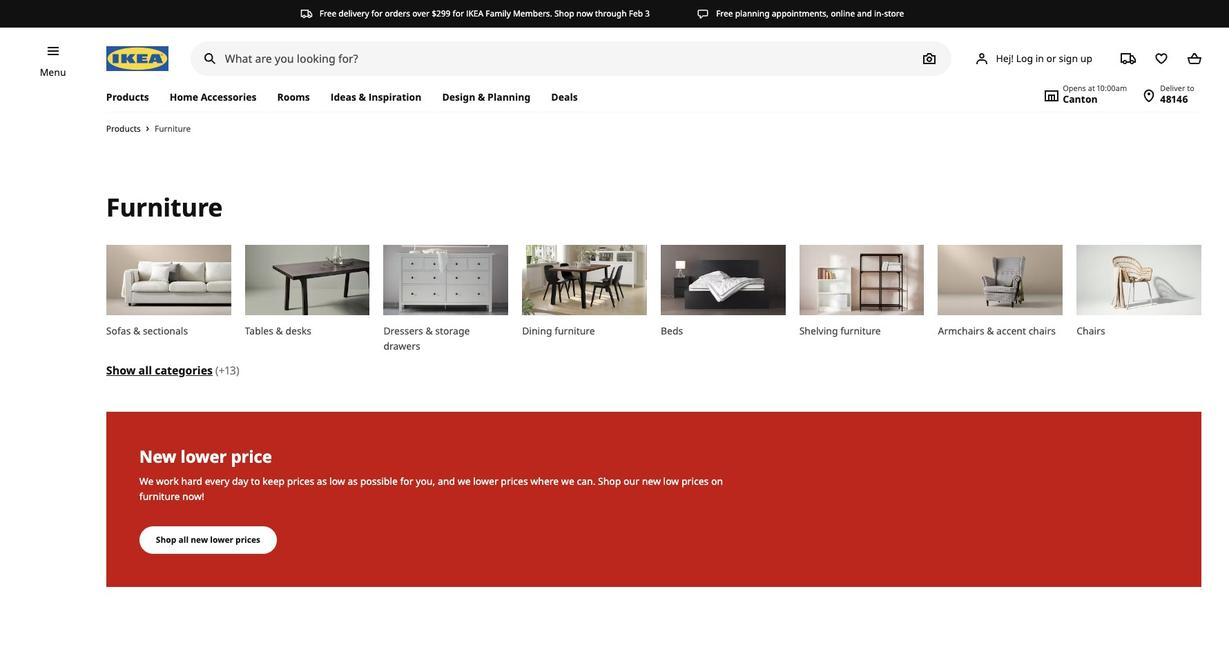 Task type: vqa. For each thing, say whether or not it's contained in the screenshot.
text box
no



Task type: describe. For each thing, give the bounding box(es) containing it.
& for dressers
[[426, 324, 433, 338]]

shelving furniture
[[800, 324, 881, 338]]

free delivery for orders over $299 for ikea family members. shop now through feb 3 link
[[300, 8, 650, 20]]

1 products link from the top
[[106, 83, 159, 112]]

& for armchairs
[[987, 324, 994, 338]]

1 products from the top
[[106, 90, 149, 104]]

chairs
[[1077, 324, 1106, 338]]

prices right keep
[[287, 476, 314, 489]]

rooms link
[[267, 83, 320, 112]]

sofas & sectionals link
[[106, 245, 231, 354]]

dining furniture link
[[522, 245, 647, 354]]

shop inside button
[[156, 535, 176, 547]]

new inside button
[[191, 535, 208, 547]]

accent
[[997, 324, 1026, 338]]

armchairs & accent chairs image
[[938, 245, 1063, 315]]

tables
[[245, 324, 274, 338]]

ideas & inspiration link
[[320, 83, 432, 112]]

& for design
[[478, 90, 485, 104]]

keep
[[263, 476, 285, 489]]

2 products from the top
[[106, 123, 141, 135]]

tables & desks image
[[245, 245, 370, 315]]

1 as from the left
[[317, 476, 327, 489]]

free planning appointments, online and in-store link
[[697, 8, 904, 20]]

deals
[[551, 90, 578, 104]]

prices left on
[[682, 476, 709, 489]]

new lower price
[[139, 445, 272, 468]]

sofas & sectionals
[[106, 324, 188, 338]]

home accessories link
[[159, 83, 267, 112]]

in
[[1036, 52, 1044, 65]]

prices inside button
[[236, 535, 260, 547]]

we
[[139, 476, 154, 489]]

hej! log in or sign up
[[996, 52, 1093, 65]]

1 low from the left
[[330, 476, 345, 489]]

dining
[[522, 324, 552, 338]]

log
[[1017, 52, 1033, 65]]

armchairs
[[938, 324, 985, 338]]

delivery
[[339, 8, 369, 19]]

$299
[[432, 8, 451, 19]]

beds
[[661, 324, 683, 338]]

2 low from the left
[[663, 476, 679, 489]]

2 as from the left
[[348, 476, 358, 489]]

for inside we work hard every day to keep prices as low as possible for you, and we lower prices where we can. shop our new low prices on furniture now!
[[400, 476, 413, 489]]

orders
[[385, 8, 410, 19]]

shelving
[[800, 324, 838, 338]]

to inside we work hard every day to keep prices as low as possible for you, and we lower prices where we can. shop our new low prices on furniture now!
[[251, 476, 260, 489]]

rooms
[[277, 90, 310, 104]]

ideas
[[331, 90, 356, 104]]

ikea logotype, go to start page image
[[106, 46, 168, 71]]

3
[[645, 8, 650, 19]]

every
[[205, 476, 230, 489]]

furniture for dining furniture
[[555, 324, 595, 338]]

10:00am
[[1097, 83, 1128, 93]]

storage
[[435, 324, 470, 338]]

0 horizontal spatial for
[[371, 8, 383, 19]]

up
[[1081, 52, 1093, 65]]

new
[[139, 445, 176, 468]]

1 vertical spatial furniture
[[106, 191, 223, 224]]

design & planning
[[442, 90, 531, 104]]

dressers & storage drawers
[[384, 324, 470, 353]]

& for ideas
[[359, 90, 366, 104]]

& for sofas
[[133, 324, 140, 338]]

beds image
[[661, 245, 786, 315]]

opens at 10:00am canton
[[1063, 83, 1128, 106]]

canton
[[1063, 93, 1098, 106]]

over
[[413, 8, 430, 19]]

2 horizontal spatial for
[[453, 8, 464, 19]]

dressers & storage drawers link
[[384, 245, 508, 354]]

armchairs & accent chairs link
[[938, 245, 1063, 354]]

2 we from the left
[[561, 476, 575, 489]]

shop all new lower prices
[[156, 535, 260, 547]]

sofas
[[106, 324, 131, 338]]

chairs
[[1029, 324, 1056, 338]]

categories
[[155, 363, 213, 378]]

opens
[[1063, 83, 1086, 93]]

shelving furniture link
[[800, 245, 925, 354]]

in-
[[875, 8, 884, 19]]

store
[[884, 8, 904, 19]]

dressers
[[384, 324, 423, 338]]

(+13)
[[215, 363, 239, 378]]

chairs link
[[1077, 245, 1202, 354]]

lower inside button
[[210, 535, 233, 547]]

planning
[[488, 90, 531, 104]]

Search by product text field
[[191, 41, 952, 76]]

0 vertical spatial furniture
[[155, 123, 191, 135]]

hard
[[181, 476, 202, 489]]

appointments,
[[772, 8, 829, 19]]

furniture for shelving furniture
[[841, 324, 881, 338]]

inspiration
[[369, 90, 422, 104]]

can.
[[577, 476, 596, 489]]

our
[[624, 476, 640, 489]]

0 vertical spatial and
[[857, 8, 872, 19]]

design
[[442, 90, 475, 104]]

armchairs & accent chairs
[[938, 324, 1056, 338]]

free delivery for orders over $299 for ikea family members. shop now through feb 3
[[320, 8, 650, 19]]

planning
[[735, 8, 770, 19]]

free planning appointments, online and in-store
[[716, 8, 904, 19]]

now
[[577, 8, 593, 19]]

dressers & storage drawers image
[[384, 245, 508, 315]]



Task type: locate. For each thing, give the bounding box(es) containing it.
0 vertical spatial shop
[[555, 8, 574, 19]]

all for new
[[179, 535, 189, 547]]

sectionals
[[143, 324, 188, 338]]

1 vertical spatial and
[[438, 476, 455, 489]]

1 we from the left
[[458, 476, 471, 489]]

now!
[[182, 491, 204, 504]]

drawers
[[384, 340, 420, 353]]

1 horizontal spatial all
[[179, 535, 189, 547]]

1 horizontal spatial low
[[663, 476, 679, 489]]

free left delivery
[[320, 8, 337, 19]]

home
[[170, 90, 198, 104]]

for left ikea at the left of the page
[[453, 8, 464, 19]]

sofas & sectionals image
[[106, 245, 231, 315]]

menu button
[[40, 65, 66, 80]]

2 horizontal spatial shop
[[598, 476, 621, 489]]

0 vertical spatial lower
[[181, 445, 227, 468]]

1 vertical spatial shop
[[598, 476, 621, 489]]

1 vertical spatial new
[[191, 535, 208, 547]]

price
[[231, 445, 272, 468]]

beds link
[[661, 245, 786, 354]]

1 horizontal spatial and
[[857, 8, 872, 19]]

through
[[595, 8, 627, 19]]

all right show on the left of page
[[139, 363, 152, 378]]

deliver
[[1161, 83, 1186, 93]]

2 vertical spatial shop
[[156, 535, 176, 547]]

deliver to 48146
[[1161, 83, 1195, 106]]

hej!
[[996, 52, 1014, 65]]

as right keep
[[317, 476, 327, 489]]

new down now! at the bottom of the page
[[191, 535, 208, 547]]

48146
[[1161, 93, 1188, 106]]

1 horizontal spatial we
[[561, 476, 575, 489]]

1 horizontal spatial shop
[[555, 8, 574, 19]]

desks
[[286, 324, 311, 338]]

furniture inside we work hard every day to keep prices as low as possible for you, and we lower prices where we can. shop our new low prices on furniture now!
[[139, 491, 180, 504]]

and left in-
[[857, 8, 872, 19]]

for left orders on the left of the page
[[371, 8, 383, 19]]

deals link
[[541, 83, 588, 112]]

0 horizontal spatial all
[[139, 363, 152, 378]]

low left possible
[[330, 476, 345, 489]]

feb
[[629, 8, 643, 19]]

1 horizontal spatial as
[[348, 476, 358, 489]]

1 vertical spatial products link
[[106, 123, 141, 135]]

0 horizontal spatial and
[[438, 476, 455, 489]]

& right design
[[478, 90, 485, 104]]

free left planning
[[716, 8, 733, 19]]

lower left where
[[473, 476, 499, 489]]

and right you,
[[438, 476, 455, 489]]

0 horizontal spatial low
[[330, 476, 345, 489]]

shop all new lower prices button
[[139, 527, 277, 555]]

furniture
[[555, 324, 595, 338], [841, 324, 881, 338], [139, 491, 180, 504]]

lower up hard
[[181, 445, 227, 468]]

0 vertical spatial products
[[106, 90, 149, 104]]

lower down every
[[210, 535, 233, 547]]

0 horizontal spatial new
[[191, 535, 208, 547]]

shop down work
[[156, 535, 176, 547]]

show
[[106, 363, 136, 378]]

0 vertical spatial new
[[642, 476, 661, 489]]

dining furniture image
[[522, 245, 647, 315]]

menu
[[40, 66, 66, 79]]

accessories
[[201, 90, 257, 104]]

0 horizontal spatial furniture
[[139, 491, 180, 504]]

products link
[[106, 83, 159, 112], [106, 123, 141, 135]]

& inside dressers & storage drawers
[[426, 324, 433, 338]]

all inside button
[[179, 535, 189, 547]]

2 horizontal spatial furniture
[[841, 324, 881, 338]]

None search field
[[191, 41, 952, 76]]

to inside deliver to 48146
[[1188, 83, 1195, 93]]

& for tables
[[276, 324, 283, 338]]

members.
[[513, 8, 553, 19]]

show all categories button
[[106, 363, 213, 378]]

& right ideas
[[359, 90, 366, 104]]

design & planning link
[[432, 83, 541, 112]]

possible
[[360, 476, 398, 489]]

& left storage
[[426, 324, 433, 338]]

0 vertical spatial all
[[139, 363, 152, 378]]

furniture
[[155, 123, 191, 135], [106, 191, 223, 224]]

shelving furniture image
[[800, 245, 925, 315]]

show all categories (+13)
[[106, 363, 239, 378]]

we right you,
[[458, 476, 471, 489]]

& left desks
[[276, 324, 283, 338]]

navigation containing sofas & sectionals
[[92, 245, 1216, 382]]

0 vertical spatial products link
[[106, 83, 159, 112]]

0 horizontal spatial free
[[320, 8, 337, 19]]

furniture right the shelving
[[841, 324, 881, 338]]

ideas & inspiration
[[331, 90, 422, 104]]

shop inside free delivery for orders over $299 for ikea family members. shop now through feb 3 link
[[555, 8, 574, 19]]

shop inside we work hard every day to keep prices as low as possible for you, and we lower prices where we can. shop our new low prices on furniture now!
[[598, 476, 621, 489]]

2 vertical spatial lower
[[210, 535, 233, 547]]

at
[[1088, 83, 1095, 93]]

new right our
[[642, 476, 661, 489]]

ikea
[[466, 8, 484, 19]]

where
[[531, 476, 559, 489]]

all
[[139, 363, 152, 378], [179, 535, 189, 547]]

0 horizontal spatial shop
[[156, 535, 176, 547]]

prices left where
[[501, 476, 528, 489]]

2 free from the left
[[716, 8, 733, 19]]

hej! log in or sign up link
[[958, 45, 1109, 73]]

shop left our
[[598, 476, 621, 489]]

0 horizontal spatial as
[[317, 476, 327, 489]]

home accessories
[[170, 90, 257, 104]]

1 vertical spatial lower
[[473, 476, 499, 489]]

1 vertical spatial to
[[251, 476, 260, 489]]

for
[[371, 8, 383, 19], [453, 8, 464, 19], [400, 476, 413, 489]]

on
[[711, 476, 723, 489]]

you,
[[416, 476, 435, 489]]

or
[[1047, 52, 1057, 65]]

prices
[[287, 476, 314, 489], [501, 476, 528, 489], [682, 476, 709, 489], [236, 535, 260, 547]]

we left can.
[[561, 476, 575, 489]]

as left possible
[[348, 476, 358, 489]]

shop left now
[[555, 8, 574, 19]]

work
[[156, 476, 179, 489]]

to right day
[[251, 476, 260, 489]]

free for free delivery for orders over $299 for ikea family members. shop now through feb 3
[[320, 8, 337, 19]]

0 horizontal spatial to
[[251, 476, 260, 489]]

lower inside we work hard every day to keep prices as low as possible for you, and we lower prices where we can. shop our new low prices on furniture now!
[[473, 476, 499, 489]]

as
[[317, 476, 327, 489], [348, 476, 358, 489]]

all for categories
[[139, 363, 152, 378]]

and inside we work hard every day to keep prices as low as possible for you, and we lower prices where we can. shop our new low prices on furniture now!
[[438, 476, 455, 489]]

and
[[857, 8, 872, 19], [438, 476, 455, 489]]

sign
[[1059, 52, 1078, 65]]

family
[[486, 8, 511, 19]]

low
[[330, 476, 345, 489], [663, 476, 679, 489]]

& left accent
[[987, 324, 994, 338]]

1 horizontal spatial for
[[400, 476, 413, 489]]

1 horizontal spatial furniture
[[555, 324, 595, 338]]

& right sofas
[[133, 324, 140, 338]]

products
[[106, 90, 149, 104], [106, 123, 141, 135]]

0 horizontal spatial we
[[458, 476, 471, 489]]

low right our
[[663, 476, 679, 489]]

1 horizontal spatial free
[[716, 8, 733, 19]]

free inside free delivery for orders over $299 for ikea family members. shop now through feb 3 link
[[320, 8, 337, 19]]

furniture right 'dining'
[[555, 324, 595, 338]]

chairs image
[[1077, 245, 1202, 315]]

for left you,
[[400, 476, 413, 489]]

new inside we work hard every day to keep prices as low as possible for you, and we lower prices where we can. shop our new low prices on furniture now!
[[642, 476, 661, 489]]

to right deliver
[[1188, 83, 1195, 93]]

free for free planning appointments, online and in-store
[[716, 8, 733, 19]]

1 vertical spatial products
[[106, 123, 141, 135]]

day
[[232, 476, 248, 489]]

all down now! at the bottom of the page
[[179, 535, 189, 547]]

online
[[831, 8, 855, 19]]

dining furniture
[[522, 324, 595, 338]]

furniture down work
[[139, 491, 180, 504]]

1 vertical spatial all
[[179, 535, 189, 547]]

0 vertical spatial to
[[1188, 83, 1195, 93]]

we work hard every day to keep prices as low as possible for you, and we lower prices where we can. shop our new low prices on furniture now!
[[139, 476, 723, 504]]

1 horizontal spatial new
[[642, 476, 661, 489]]

tables & desks
[[245, 324, 311, 338]]

new
[[642, 476, 661, 489], [191, 535, 208, 547]]

to
[[1188, 83, 1195, 93], [251, 476, 260, 489]]

1 free from the left
[[320, 8, 337, 19]]

1 horizontal spatial to
[[1188, 83, 1195, 93]]

navigation
[[92, 245, 1216, 382]]

prices down day
[[236, 535, 260, 547]]

2 products link from the top
[[106, 123, 141, 135]]



